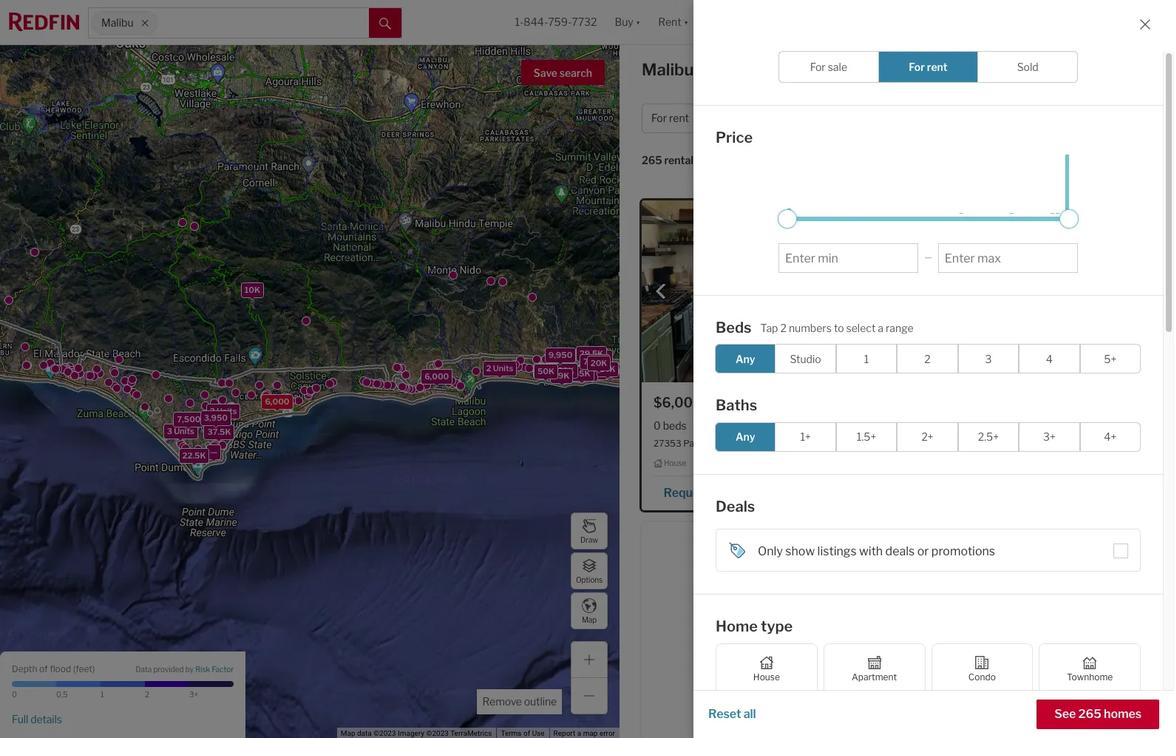 Task type: describe. For each thing, give the bounding box(es) containing it.
depth of flood ( feet )
[[12, 663, 95, 674]]

sold
[[1018, 61, 1039, 73]]

request a tour button
[[654, 481, 761, 503]]

1 90265 from the left
[[807, 438, 836, 449]]

450
[[732, 419, 753, 432]]

265 rentals
[[642, 154, 699, 167]]

1 horizontal spatial 19k
[[576, 367, 592, 378]]

beds
[[716, 318, 752, 336]]

see 265 homes
[[1055, 707, 1142, 721]]

rd,
[[970, 438, 984, 449]]

imagery
[[398, 729, 425, 738]]

3 checkbox
[[958, 344, 1019, 374]]

17.7k
[[542, 366, 564, 376]]

remove outline
[[483, 695, 557, 708]]

0 horizontal spatial 3+
[[189, 690, 198, 699]]

next button image
[[863, 284, 877, 299]]

price
[[716, 129, 753, 146]]

full details button
[[12, 713, 62, 726]]

3 for 3 units
[[167, 426, 172, 436]]

Apartment checkbox
[[824, 643, 926, 695]]

beds for 5 beds
[[924, 419, 948, 432]]

bath
[[702, 419, 724, 432]]

Enter min text field
[[786, 251, 912, 265]]

1 ca from the left
[[793, 438, 806, 449]]

Any checkbox
[[715, 344, 776, 374]]

2.5+
[[978, 431, 999, 443]]

options
[[576, 575, 603, 584]]

0 horizontal spatial units
[[174, 426, 194, 436]]

with
[[860, 544, 883, 559]]

Townhome checkbox
[[1040, 643, 1141, 695]]

use
[[532, 729, 545, 738]]

data
[[136, 665, 152, 674]]

0 vertical spatial house
[[664, 459, 687, 468]]

(
[[73, 663, 76, 674]]

rent inside for rent checkbox
[[928, 61, 948, 73]]

risk
[[195, 665, 210, 674]]

6811 wildlife rd, malibu, ca 90265
[[915, 438, 1060, 449]]

0 for 0
[[12, 690, 17, 699]]

1-
[[515, 16, 524, 28]]

a for request a tour
[[713, 486, 720, 500]]

homes
[[1104, 707, 1142, 721]]

$6,000
[[654, 395, 703, 411]]

0 horizontal spatial 75k
[[537, 365, 553, 375]]

draw button
[[571, 513, 608, 550]]

beds for 0 beds
[[663, 419, 687, 432]]

for for for rent checkbox
[[909, 61, 925, 73]]

1-844-759-7732 link
[[515, 16, 597, 28]]

tour
[[722, 486, 746, 500]]

2 checkbox
[[898, 344, 958, 374]]

map for map
[[582, 615, 597, 624]]

0 horizontal spatial 2 units
[[210, 405, 237, 416]]

5.5
[[956, 419, 972, 432]]

16.5k
[[586, 352, 609, 362]]

malibu apartments for rent
[[642, 60, 858, 79]]

feet
[[76, 663, 92, 674]]

— inside map region
[[210, 446, 218, 457]]

for
[[795, 60, 818, 79]]

see 265 homes button
[[1037, 700, 1160, 729]]

2 malibu, from the left
[[986, 438, 1015, 449]]

27353
[[654, 438, 682, 449]]

photo of 27353 pacific coast hwy, malibu, ca 90265 image
[[642, 200, 889, 382]]

option group containing house
[[716, 643, 1141, 695]]

show
[[786, 544, 815, 559]]

of for depth
[[39, 663, 48, 674]]

risk factor link
[[195, 665, 234, 675]]

0 for 0 beds
[[654, 419, 661, 432]]

8,000
[[615, 366, 640, 376]]

1 bath
[[695, 419, 724, 432]]

details
[[30, 713, 62, 726]]

listings
[[818, 544, 857, 559]]

for rent inside button
[[652, 112, 689, 125]]

by
[[185, 665, 194, 674]]

report
[[554, 729, 576, 738]]

for sale
[[810, 61, 848, 73]]

1+ radio
[[776, 422, 837, 452]]

full
[[12, 713, 28, 726]]

house inside checkbox
[[754, 671, 780, 682]]

apartments
[[698, 60, 792, 79]]

numbers
[[789, 322, 832, 334]]

3+ radio
[[1019, 422, 1080, 452]]

pacific
[[684, 438, 712, 449]]

2 90265 from the left
[[1031, 438, 1060, 449]]

only show listings with deals or promotions
[[758, 544, 996, 559]]

5
[[915, 419, 922, 432]]

hwy,
[[740, 438, 760, 449]]

1 for 1 bath
[[695, 419, 700, 432]]

save search
[[534, 67, 593, 79]]

or
[[918, 544, 929, 559]]

photo of 6811 wildlife rd, malibu, ca 90265 image
[[903, 200, 1150, 382]]

Any radio
[[715, 422, 776, 452]]

previous button image
[[654, 284, 669, 299]]

baths
[[974, 419, 1001, 432]]

1-844-759-7732
[[515, 16, 597, 28]]

4+
[[1105, 431, 1117, 443]]

rentals
[[665, 154, 699, 167]]

ft for 5,232 sq ft
[[1053, 419, 1061, 432]]

save search button
[[521, 60, 605, 85]]

2 up 37.5k
[[210, 405, 215, 416]]

3 for 3
[[986, 352, 992, 365]]

2.5+ radio
[[958, 422, 1019, 452]]

2+ radio
[[898, 422, 958, 452]]

0 horizontal spatial 265
[[642, 154, 663, 167]]

22.5k
[[182, 450, 206, 461]]

rent
[[821, 60, 858, 79]]

provided
[[153, 665, 184, 674]]

265 inside see 265 homes button
[[1079, 707, 1102, 721]]

20k
[[591, 357, 608, 368]]

depth
[[12, 663, 37, 674]]

reset all button
[[709, 700, 756, 729]]

option group containing for sale
[[779, 51, 1079, 83]]

map data ©2023  imagery ©2023 terrametrics
[[341, 729, 492, 738]]

terms of use
[[501, 729, 545, 738]]

)
[[92, 663, 95, 674]]

1 vertical spatial 10k
[[555, 365, 570, 375]]

sale
[[828, 61, 848, 73]]

terms of use link
[[501, 729, 545, 738]]

7732
[[572, 16, 597, 28]]

favorite button image
[[1119, 716, 1138, 735]]

select
[[847, 322, 876, 334]]

map for map data ©2023  imagery ©2023 terrametrics
[[341, 729, 355, 738]]

45k
[[575, 368, 592, 379]]

data
[[357, 729, 372, 738]]

2 ca from the left
[[1017, 438, 1030, 449]]



Task type: vqa. For each thing, say whether or not it's contained in the screenshot.
the 1 bath on the right bottom
yes



Task type: locate. For each thing, give the bounding box(es) containing it.
1 horizontal spatial malibu
[[642, 60, 694, 79]]

reset
[[709, 707, 742, 721]]

save
[[534, 67, 558, 79]]

deals
[[716, 497, 755, 515]]

1 horizontal spatial units
[[217, 405, 237, 416]]

1 vertical spatial a
[[713, 486, 720, 500]]

a for report a map error
[[578, 729, 582, 738]]

4 checkbox
[[1019, 344, 1080, 374]]

map
[[583, 729, 598, 738]]

90265 down '5,232 sq ft'
[[1031, 438, 1060, 449]]

19k down the 7,895
[[576, 367, 592, 378]]

favorite button checkbox
[[1119, 716, 1138, 735]]

minimum price slider
[[778, 209, 797, 228]]

29.5k
[[580, 348, 604, 359], [581, 366, 605, 377]]

75k down the 7,895
[[579, 368, 595, 378]]

any for 1+
[[736, 431, 756, 443]]

844-
[[524, 16, 548, 28]]

units down 7,500
[[174, 426, 194, 436]]

1 horizontal spatial for
[[810, 61, 826, 73]]

2 right 1 option
[[925, 352, 931, 365]]

1 horizontal spatial 10k
[[555, 365, 570, 375]]

malibu, right "hwy," on the bottom right
[[762, 438, 791, 449]]

2 ©2023 from the left
[[426, 729, 449, 738]]

2 vertical spatial a
[[578, 729, 582, 738]]

map
[[582, 615, 597, 624], [341, 729, 355, 738]]

a inside button
[[713, 486, 720, 500]]

coast
[[714, 438, 738, 449]]

0 horizontal spatial 90265
[[807, 438, 836, 449]]

1 horizontal spatial 265
[[1079, 707, 1102, 721]]

0 horizontal spatial of
[[39, 663, 48, 674]]

1 horizontal spatial ©2023
[[426, 729, 449, 738]]

tap 2 numbers to select a range
[[761, 322, 914, 334]]

1 50k from the top
[[537, 365, 554, 375]]

0 vertical spatial a
[[878, 322, 884, 334]]

0
[[654, 419, 661, 432], [12, 690, 17, 699]]

1 vertical spatial malibu
[[642, 60, 694, 79]]

1 vertical spatial any
[[736, 431, 756, 443]]

0 horizontal spatial ©2023
[[374, 729, 396, 738]]

$6,000 /mo
[[654, 395, 728, 411]]

1 sq from the left
[[755, 419, 767, 432]]

2 50k from the top
[[538, 365, 555, 376]]

1 horizontal spatial ft
[[1053, 419, 1061, 432]]

1 vertical spatial map
[[341, 729, 355, 738]]

a left range
[[878, 322, 884, 334]]

0 up full
[[12, 690, 17, 699]]

7,895
[[584, 357, 607, 367]]

rent inside the for rent button
[[670, 112, 689, 125]]

2 ft from the left
[[1053, 419, 1061, 432]]

55k
[[574, 368, 591, 379]]

1 for 1 option
[[865, 352, 869, 365]]

terrametrics
[[451, 729, 492, 738]]

0 horizontal spatial a
[[578, 729, 582, 738]]

2 sq from the left
[[1039, 419, 1051, 432]]

1 horizontal spatial rent
[[928, 61, 948, 73]]

0 up 27353
[[654, 419, 661, 432]]

For sale checkbox
[[779, 51, 879, 83]]

any for studio
[[736, 352, 756, 365]]

malibu for malibu apartments for rent
[[642, 60, 694, 79]]

1 vertical spatial 0
[[12, 690, 17, 699]]

90265
[[807, 438, 836, 449], [1031, 438, 1060, 449]]

4+ radio
[[1080, 422, 1141, 452]]

sq right 5,232
[[1039, 419, 1051, 432]]

0 horizontal spatial ft
[[769, 419, 777, 432]]

ca down 5,232
[[1017, 438, 1030, 449]]

9,950
[[549, 350, 573, 360]]

1 horizontal spatial beds
[[924, 419, 948, 432]]

units
[[493, 363, 514, 373], [217, 405, 237, 416], [174, 426, 194, 436]]

0 horizontal spatial for rent
[[652, 112, 689, 125]]

home type
[[716, 618, 793, 635]]

0 vertical spatial 3
[[986, 352, 992, 365]]

3+
[[1044, 431, 1056, 443], [189, 690, 198, 699]]

1 vertical spatial house
[[754, 671, 780, 682]]

options button
[[571, 553, 608, 590]]

ft for 450 sq ft
[[769, 419, 777, 432]]

beds
[[663, 419, 687, 432], [924, 419, 948, 432]]

50k
[[537, 365, 554, 375], [538, 365, 555, 376]]

6,000
[[425, 371, 449, 381], [265, 396, 290, 407]]

1 beds from the left
[[663, 419, 687, 432]]

1
[[865, 352, 869, 365], [695, 419, 700, 432], [101, 690, 104, 699]]

a left map
[[578, 729, 582, 738]]

map left data
[[341, 729, 355, 738]]

©2023 right data
[[374, 729, 396, 738]]

3 units
[[167, 426, 194, 436]]

of for terms
[[524, 729, 531, 738]]

0 horizontal spatial 19k
[[554, 370, 570, 380]]

0 vertical spatial 29.5k
[[580, 348, 604, 359]]

3+ right 5,232
[[1044, 431, 1056, 443]]

request a tour
[[664, 486, 746, 500]]

0 vertical spatial map
[[582, 615, 597, 624]]

1 vertical spatial units
[[217, 405, 237, 416]]

ft right 5,232
[[1053, 419, 1061, 432]]

option group
[[779, 51, 1079, 83], [715, 344, 1141, 374], [715, 422, 1141, 452], [716, 643, 1141, 695]]

Sold checkbox
[[978, 51, 1079, 83]]

factor
[[212, 665, 234, 674]]

of left flood
[[39, 663, 48, 674]]

map region
[[0, 0, 719, 738]]

2 horizontal spatial 1
[[865, 352, 869, 365]]

1 horizontal spatial 0
[[654, 419, 661, 432]]

type
[[761, 618, 793, 635]]

2 horizontal spatial units
[[493, 363, 514, 373]]

baths
[[716, 397, 758, 414]]

1 horizontal spatial 6,000
[[425, 371, 449, 381]]

5 beds
[[915, 419, 948, 432]]

Condo checkbox
[[932, 643, 1034, 695]]

2 beds from the left
[[924, 419, 948, 432]]

75k left 28k
[[537, 365, 553, 375]]

2 units left 17.7k
[[486, 363, 514, 373]]

0 horizontal spatial malibu,
[[762, 438, 791, 449]]

map button
[[571, 593, 608, 630]]

2 any from the top
[[736, 431, 756, 443]]

450 sq ft
[[732, 419, 777, 432]]

0 vertical spatial of
[[39, 663, 48, 674]]

1 horizontal spatial 2 units
[[486, 363, 514, 373]]

0 horizontal spatial 3
[[167, 426, 172, 436]]

Studio checkbox
[[776, 344, 837, 374]]

for inside button
[[652, 112, 667, 125]]

3+ inside radio
[[1044, 431, 1056, 443]]

1 ©2023 from the left
[[374, 729, 396, 738]]

1 right 0.5
[[101, 690, 104, 699]]

©2023 right imagery
[[426, 729, 449, 738]]

2 inside checkbox
[[925, 352, 931, 365]]

0 vertical spatial —
[[925, 252, 933, 263]]

1 horizontal spatial for rent
[[909, 61, 948, 73]]

1 ft from the left
[[769, 419, 777, 432]]

21.5k
[[581, 366, 603, 377]]

0 vertical spatial 10k
[[245, 284, 260, 294]]

malibu left remove malibu "image"
[[101, 17, 134, 29]]

1 horizontal spatial map
[[582, 615, 597, 624]]

1.5+
[[857, 431, 877, 443]]

1 malibu, from the left
[[762, 438, 791, 449]]

0 horizontal spatial for
[[652, 112, 667, 125]]

2 horizontal spatial a
[[878, 322, 884, 334]]

3 left 37.5k
[[167, 426, 172, 436]]

sq
[[755, 419, 767, 432], [1039, 419, 1051, 432]]

google image
[[4, 719, 53, 738]]

0 horizontal spatial 6,000
[[265, 396, 290, 407]]

sq for 5,232
[[1039, 419, 1051, 432]]

1 vertical spatial 29.5k
[[581, 366, 605, 377]]

tap
[[761, 322, 779, 334]]

photos
[[1059, 158, 1100, 172]]

terms
[[501, 729, 522, 738]]

1 vertical spatial 1
[[695, 419, 700, 432]]

0 horizontal spatial house
[[664, 459, 687, 468]]

of left use
[[524, 729, 531, 738]]

3+ down by
[[189, 690, 198, 699]]

report a map error
[[554, 729, 615, 738]]

265 right see
[[1079, 707, 1102, 721]]

37.5k
[[207, 427, 231, 437]]

1 left bath
[[695, 419, 700, 432]]

see
[[1055, 707, 1077, 721]]

0 vertical spatial rent
[[928, 61, 948, 73]]

1 horizontal spatial 75k
[[579, 368, 595, 378]]

sq for 450
[[755, 419, 767, 432]]

0 vertical spatial 3+
[[1044, 431, 1056, 443]]

a left tour
[[713, 486, 720, 500]]

0 horizontal spatial map
[[341, 729, 355, 738]]

outline
[[524, 695, 557, 708]]

wildlife
[[937, 438, 968, 449]]

ca right "hwy," on the bottom right
[[793, 438, 806, 449]]

1 inside 1 option
[[865, 352, 869, 365]]

map inside button
[[582, 615, 597, 624]]

265 left rentals
[[642, 154, 663, 167]]

to
[[834, 322, 844, 334]]

house up all
[[754, 671, 780, 682]]

1 horizontal spatial —
[[925, 252, 933, 263]]

1.5+ radio
[[837, 422, 898, 452]]

a
[[878, 322, 884, 334], [713, 486, 720, 500], [578, 729, 582, 738]]

draw
[[581, 535, 598, 544]]

malibu, down baths
[[986, 438, 1015, 449]]

any
[[736, 352, 756, 365], [736, 431, 756, 443]]

home
[[716, 618, 758, 635]]

1 horizontal spatial malibu,
[[986, 438, 1015, 449]]

for rent inside checkbox
[[909, 61, 948, 73]]

for inside for rent checkbox
[[909, 61, 925, 73]]

any inside radio
[[736, 431, 756, 443]]

3 inside option
[[986, 352, 992, 365]]

1 horizontal spatial a
[[713, 486, 720, 500]]

1 horizontal spatial 90265
[[1031, 438, 1060, 449]]

0 horizontal spatial beds
[[663, 419, 687, 432]]

1 vertical spatial 3
[[167, 426, 172, 436]]

1 vertical spatial 2 units
[[210, 405, 237, 416]]

90265 left 1.5+
[[807, 438, 836, 449]]

map down options
[[582, 615, 597, 624]]

2 units
[[486, 363, 514, 373], [210, 405, 237, 416]]

data provided by risk factor
[[136, 665, 234, 674]]

0 horizontal spatial ca
[[793, 438, 806, 449]]

all
[[744, 707, 756, 721]]

1 horizontal spatial sq
[[1039, 419, 1051, 432]]

full details
[[12, 713, 62, 726]]

For rent checkbox
[[879, 51, 979, 83]]

Enter max text field
[[945, 251, 1072, 265]]

1 vertical spatial rent
[[670, 112, 689, 125]]

2 right tap
[[781, 322, 787, 334]]

submit search image
[[379, 18, 391, 29]]

2 left 17.7k
[[486, 363, 492, 373]]

759-
[[548, 16, 572, 28]]

0 horizontal spatial 0
[[12, 690, 17, 699]]

1 horizontal spatial 3
[[986, 352, 992, 365]]

1 vertical spatial 265
[[1079, 707, 1102, 721]]

1 vertical spatial —
[[210, 446, 218, 457]]

7,500
[[177, 414, 201, 424]]

1 horizontal spatial 1
[[695, 419, 700, 432]]

2 vertical spatial 1
[[101, 690, 104, 699]]

beds right 5
[[924, 419, 948, 432]]

1 vertical spatial 3+
[[189, 690, 198, 699]]

1 vertical spatial 6,000
[[265, 396, 290, 407]]

1 down select
[[865, 352, 869, 365]]

5,232
[[1009, 419, 1037, 432]]

0 vertical spatial 2 units
[[486, 363, 514, 373]]

19k down the '9,950'
[[554, 370, 570, 380]]

2 units up 37.5k
[[210, 405, 237, 416]]

1 horizontal spatial of
[[524, 729, 531, 738]]

2+
[[922, 431, 934, 443]]

1 checkbox
[[837, 344, 898, 374]]

promotions
[[932, 544, 996, 559]]

house down 27353
[[664, 459, 687, 468]]

house
[[664, 459, 687, 468], [754, 671, 780, 682]]

0 vertical spatial 6,000
[[425, 371, 449, 381]]

0 vertical spatial for rent
[[909, 61, 948, 73]]

27353 pacific coast hwy, malibu, ca 90265
[[654, 438, 836, 449]]

4
[[1047, 352, 1053, 365]]

flood
[[50, 663, 71, 674]]

beds up 27353
[[663, 419, 687, 432]]

28k
[[558, 365, 575, 375]]

1 vertical spatial for rent
[[652, 112, 689, 125]]

sq right 450 on the bottom right
[[755, 419, 767, 432]]

5,232 sq ft
[[1009, 419, 1061, 432]]

14k
[[600, 364, 616, 374]]

ft
[[769, 419, 777, 432], [1053, 419, 1061, 432]]

maximum price slider
[[1060, 209, 1079, 228]]

2 vertical spatial units
[[174, 426, 194, 436]]

1 vertical spatial of
[[524, 729, 531, 738]]

0 horizontal spatial rent
[[670, 112, 689, 125]]

2 horizontal spatial for
[[909, 61, 925, 73]]

malibu up the for rent button
[[642, 60, 694, 79]]

0 vertical spatial any
[[736, 352, 756, 365]]

for inside for sale checkbox
[[810, 61, 826, 73]]

0 vertical spatial 0
[[654, 419, 661, 432]]

1 horizontal spatial 3+
[[1044, 431, 1056, 443]]

2 down data
[[145, 690, 149, 699]]

malibu,
[[762, 438, 791, 449], [986, 438, 1015, 449]]

1 horizontal spatial ca
[[1017, 438, 1030, 449]]

only
[[758, 544, 783, 559]]

0 vertical spatial 1
[[865, 352, 869, 365]]

0 horizontal spatial —
[[210, 446, 218, 457]]

malibu for malibu
[[101, 17, 134, 29]]

18k
[[590, 367, 605, 377]]

House checkbox
[[716, 643, 818, 695]]

ft right 450 on the bottom right
[[769, 419, 777, 432]]

any inside checkbox
[[736, 352, 756, 365]]

0 horizontal spatial malibu
[[101, 17, 134, 29]]

3 left 4
[[986, 352, 992, 365]]

for for for sale checkbox
[[810, 61, 826, 73]]

1 horizontal spatial house
[[754, 671, 780, 682]]

for rent
[[909, 61, 948, 73], [652, 112, 689, 125]]

0 horizontal spatial sq
[[755, 419, 767, 432]]

0 vertical spatial malibu
[[101, 17, 134, 29]]

1 any from the top
[[736, 352, 756, 365]]

0 horizontal spatial 1
[[101, 690, 104, 699]]

error
[[600, 729, 615, 738]]

/mo
[[703, 395, 728, 411]]

remove malibu image
[[140, 18, 149, 27]]

units left 17.7k
[[493, 363, 514, 373]]

3 inside map region
[[167, 426, 172, 436]]

search
[[560, 67, 593, 79]]

photo of 11770 pacific coast hwy unit aa, malibu, ca 90265 image
[[903, 522, 1150, 704]]

0 vertical spatial 265
[[642, 154, 663, 167]]

units up 37.5k
[[217, 405, 237, 416]]

0 horizontal spatial 10k
[[245, 284, 260, 294]]

5+ checkbox
[[1080, 344, 1141, 374]]

0 vertical spatial units
[[493, 363, 514, 373]]



